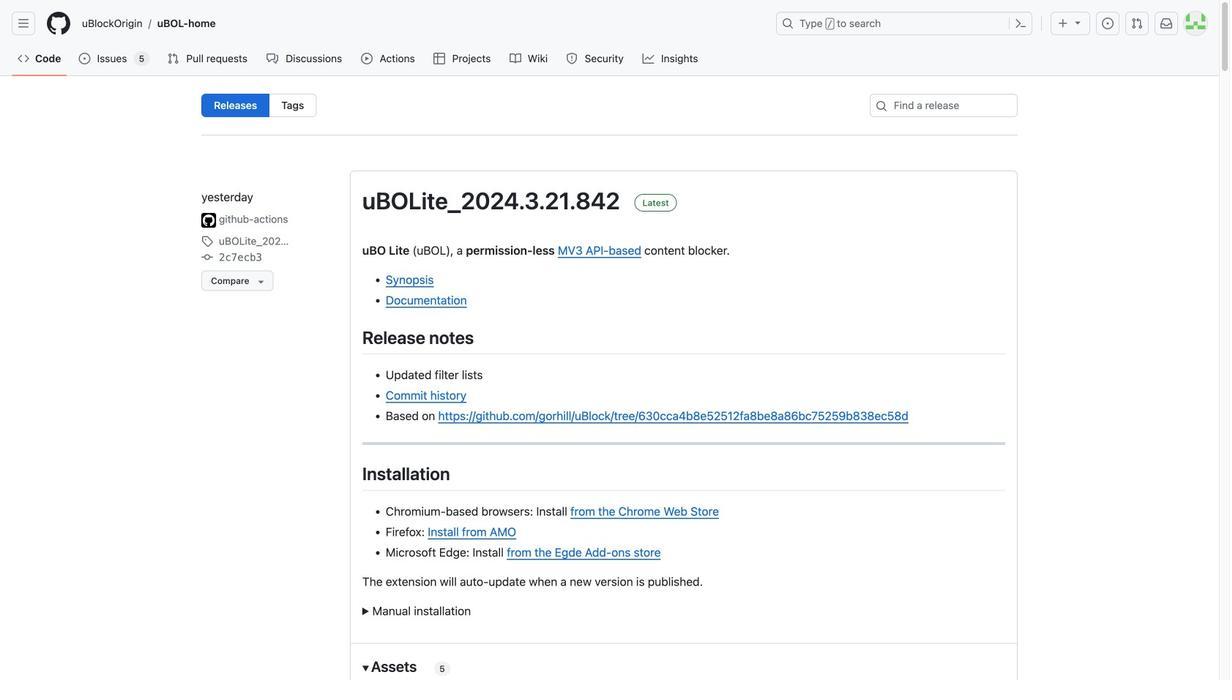 Task type: describe. For each thing, give the bounding box(es) containing it.
table image
[[434, 53, 445, 64]]

notifications image
[[1161, 18, 1172, 29]]

triangle down image
[[255, 276, 267, 287]]

Find a release search field
[[870, 94, 1018, 117]]

triangle down image
[[1072, 16, 1084, 28]]

git pull request image for issue opened image
[[1131, 18, 1143, 29]]

play image
[[361, 53, 373, 64]]

releases and tags element
[[201, 94, 864, 117]]

git pull request image for issue opened icon
[[167, 53, 179, 64]]



Task type: vqa. For each thing, say whether or not it's contained in the screenshot.
'g'
no



Task type: locate. For each thing, give the bounding box(es) containing it.
list
[[76, 12, 767, 35]]

search image
[[876, 100, 887, 112]]

@github actions image
[[201, 213, 216, 228]]

shield image
[[566, 53, 578, 64]]

commit image
[[201, 251, 213, 263]]

0 horizontal spatial git pull request image
[[167, 53, 179, 64]]

book image
[[510, 53, 521, 64]]

command palette image
[[1015, 18, 1027, 29]]

homepage image
[[47, 12, 70, 35]]

issue opened image
[[79, 53, 90, 64]]

tag image
[[201, 235, 213, 247]]

0 vertical spatial git pull request image
[[1131, 18, 1143, 29]]

graph image
[[642, 53, 654, 64]]

git pull request image
[[1131, 18, 1143, 29], [167, 53, 179, 64]]

comment discussion image
[[267, 53, 278, 64]]

code image
[[18, 53, 29, 64]]

plus image
[[1057, 18, 1069, 29]]

1 vertical spatial git pull request image
[[167, 53, 179, 64]]

1 horizontal spatial git pull request image
[[1131, 18, 1143, 29]]

issue opened image
[[1102, 18, 1114, 29]]



